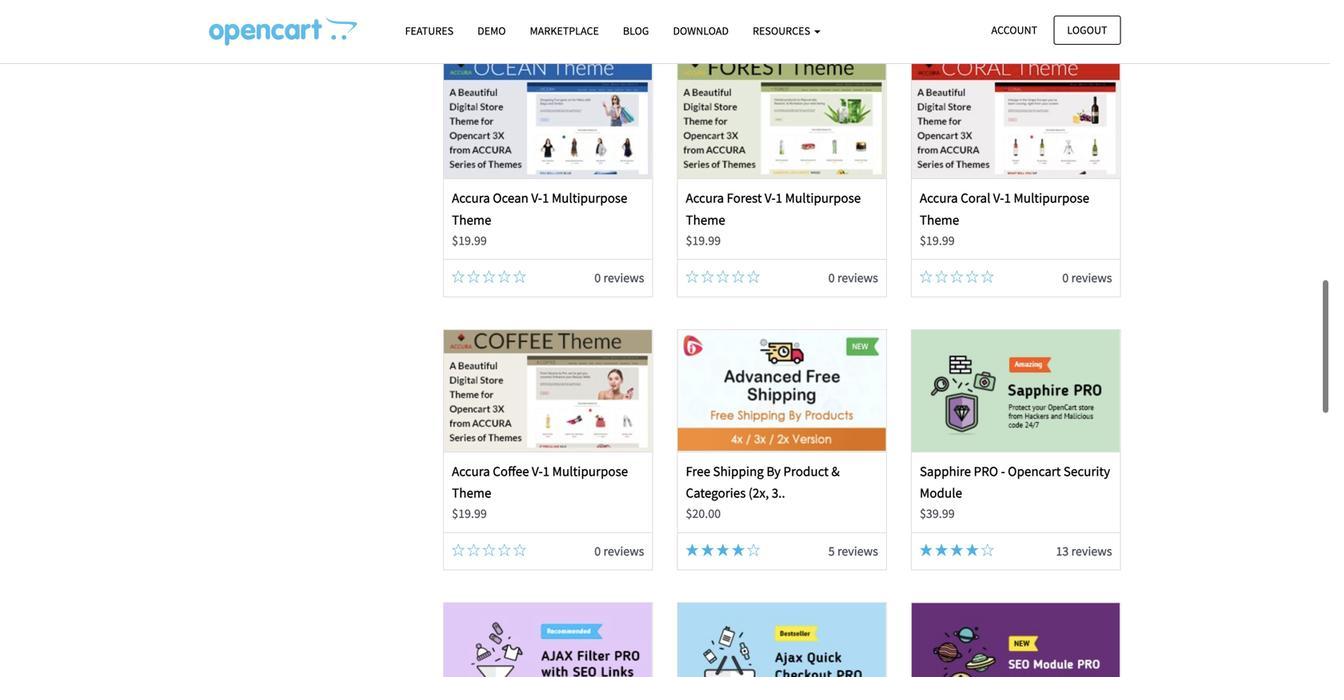 Task type: describe. For each thing, give the bounding box(es) containing it.
v- for coffee
[[532, 463, 543, 480]]

0 reviews for accura forest v-1 multipurpose theme
[[828, 270, 878, 286]]

sapphire pro - opencart security module image
[[912, 330, 1120, 452]]

product
[[783, 463, 829, 480]]

theme for accura coral v-1 multipurpose theme
[[920, 211, 959, 228]]

$19.99 for accura coffee v-1 multipurpose theme
[[452, 506, 487, 522]]

sapphire
[[920, 463, 971, 480]]

ocean
[[493, 190, 529, 207]]

4 star light image from the left
[[935, 544, 948, 556]]

multipurpose for accura ocean v-1 multipurpose theme
[[552, 190, 627, 207]]

1 star light image from the left
[[686, 544, 699, 556]]

accura for accura ocean v-1 multipurpose theme
[[452, 190, 490, 207]]

categories
[[686, 485, 746, 501]]

accura ocean v-1 multipurpose theme image
[[444, 57, 652, 179]]

5 reviews
[[828, 543, 878, 559]]

-
[[1001, 463, 1005, 480]]

reviews for accura coffee v-1 multipurpose theme
[[603, 543, 644, 559]]

pro
[[974, 463, 998, 480]]

0 reviews for accura ocean v-1 multipurpose theme
[[594, 270, 644, 286]]

account link
[[978, 16, 1051, 45]]

accura forest v-1 multipurpose theme image
[[678, 57, 886, 179]]

0 for accura ocean v-1 multipurpose theme
[[594, 270, 601, 286]]

accura coffee v-1 multipurpose theme $19.99
[[452, 463, 628, 522]]

(2x,
[[748, 485, 769, 501]]

accura forest v-1 multipurpose theme link
[[686, 190, 861, 228]]

accura for accura coffee v-1 multipurpose theme
[[452, 463, 490, 480]]

opencart extensions image
[[209, 17, 357, 46]]

coral
[[961, 190, 990, 207]]

0 for accura forest v-1 multipurpose theme
[[828, 270, 835, 286]]

blog
[[623, 24, 649, 38]]

accura for accura forest v-1 multipurpose theme
[[686, 190, 724, 207]]

blog link
[[611, 17, 661, 45]]

1 for ocean
[[542, 190, 549, 207]]

5 star light image from the left
[[950, 544, 963, 556]]

13 reviews
[[1056, 543, 1112, 559]]

ajax quick checkout pro (one page checkout, fast.. image
[[678, 603, 886, 677]]

v- for forest
[[765, 190, 776, 207]]

reviews for accura forest v-1 multipurpose theme
[[837, 270, 878, 286]]

accura for accura coral v-1 multipurpose theme
[[920, 190, 958, 207]]

theme for accura forest v-1 multipurpose theme
[[686, 211, 725, 228]]

13
[[1056, 543, 1069, 559]]

logout
[[1067, 23, 1107, 37]]

coffee
[[493, 463, 529, 480]]

sapphire pro - opencart security module link
[[920, 463, 1110, 501]]

0 reviews for accura coral v-1 multipurpose theme
[[1062, 270, 1112, 286]]

forest
[[727, 190, 762, 207]]

free shipping by product & categories (2x, 3.. $20.00
[[686, 463, 840, 522]]

reviews for accura ocean v-1 multipurpose theme
[[603, 270, 644, 286]]

features
[[405, 24, 453, 38]]

free shipping by product & categories (2x, 3.. link
[[686, 463, 840, 501]]

module
[[920, 485, 962, 501]]



Task type: vqa. For each thing, say whether or not it's contained in the screenshot.


Task type: locate. For each thing, give the bounding box(es) containing it.
v- right ocean
[[531, 190, 542, 207]]

1 right forest
[[776, 190, 782, 207]]

v- right coral
[[993, 190, 1004, 207]]

multipurpose right coral
[[1014, 190, 1089, 207]]

multipurpose right ocean
[[552, 190, 627, 207]]

$19.99
[[452, 233, 487, 249], [686, 233, 721, 249], [920, 233, 955, 249], [452, 506, 487, 522]]

multipurpose right coffee
[[552, 463, 628, 480]]

3 star light image from the left
[[920, 544, 933, 556]]

by
[[766, 463, 781, 480]]

theme inside accura coffee v-1 multipurpose theme $19.99
[[452, 485, 491, 501]]

0 for accura coral v-1 multipurpose theme
[[1062, 270, 1069, 286]]

accura ocean v-1 multipurpose theme $19.99
[[452, 190, 627, 249]]

star light image
[[701, 544, 714, 556], [732, 544, 745, 556], [966, 544, 979, 556]]

accura coral v-1 multipurpose theme link
[[920, 190, 1089, 228]]

multipurpose inside the accura ocean v-1 multipurpose theme $19.99
[[552, 190, 627, 207]]

marketplace
[[530, 24, 599, 38]]

1 for coffee
[[543, 463, 550, 480]]

v- for coral
[[993, 190, 1004, 207]]

theme inside the accura ocean v-1 multipurpose theme $19.99
[[452, 211, 491, 228]]

reviews
[[603, 270, 644, 286], [837, 270, 878, 286], [1071, 270, 1112, 286], [603, 543, 644, 559], [837, 543, 878, 559], [1071, 543, 1112, 559]]

accura forest v-1 multipurpose theme $19.99
[[686, 190, 861, 249]]

$19.99 inside accura coral v-1 multipurpose theme $19.99
[[920, 233, 955, 249]]

v- right coffee
[[532, 463, 543, 480]]

accura left coral
[[920, 190, 958, 207]]

v- inside the accura ocean v-1 multipurpose theme $19.99
[[531, 190, 542, 207]]

1 right coffee
[[543, 463, 550, 480]]

sapphire pro - opencart security module $39.99
[[920, 463, 1110, 522]]

multipurpose
[[552, 190, 627, 207], [785, 190, 861, 207], [1014, 190, 1089, 207], [552, 463, 628, 480]]

features link
[[393, 17, 465, 45]]

demo
[[477, 24, 506, 38]]

theme inside accura forest v-1 multipurpose theme $19.99
[[686, 211, 725, 228]]

$20.00
[[686, 506, 721, 522]]

reviews for sapphire pro - opencart security module
[[1071, 543, 1112, 559]]

star light image down categories
[[732, 544, 745, 556]]

shipping
[[713, 463, 764, 480]]

accura left forest
[[686, 190, 724, 207]]

1 right ocean
[[542, 190, 549, 207]]

accura coral v-1 multipurpose theme image
[[912, 57, 1120, 179]]

1 right coral
[[1004, 190, 1011, 207]]

1 for coral
[[1004, 190, 1011, 207]]

1 for forest
[[776, 190, 782, 207]]

demo link
[[465, 17, 518, 45]]

1 inside accura forest v-1 multipurpose theme $19.99
[[776, 190, 782, 207]]

2 star light image from the left
[[732, 544, 745, 556]]

0 horizontal spatial star light image
[[701, 544, 714, 556]]

star light o image
[[467, 270, 480, 283], [483, 270, 495, 283], [498, 270, 511, 283], [701, 270, 714, 283], [732, 270, 745, 283], [920, 270, 933, 283], [981, 270, 994, 283], [483, 544, 495, 556], [498, 544, 511, 556], [513, 544, 526, 556], [747, 544, 760, 556], [981, 544, 994, 556]]

download link
[[661, 17, 741, 45]]

2 star light image from the left
[[717, 544, 729, 556]]

1 inside accura coral v-1 multipurpose theme $19.99
[[1004, 190, 1011, 207]]

star light image for (2x,
[[732, 544, 745, 556]]

logout link
[[1054, 16, 1121, 45]]

ajax filter pro with seo links (must have for go.. image
[[444, 603, 652, 677]]

$19.99 for accura coral v-1 multipurpose theme
[[920, 233, 955, 249]]

$19.99 down the accura coffee v-1 multipurpose theme 'link'
[[452, 506, 487, 522]]

2 horizontal spatial star light image
[[966, 544, 979, 556]]

1 inside accura coffee v-1 multipurpose theme $19.99
[[543, 463, 550, 480]]

multipurpose inside accura forest v-1 multipurpose theme $19.99
[[785, 190, 861, 207]]

$19.99 for accura ocean v-1 multipurpose theme
[[452, 233, 487, 249]]

$19.99 inside accura coffee v-1 multipurpose theme $19.99
[[452, 506, 487, 522]]

star light image down $20.00
[[701, 544, 714, 556]]

0 for accura coffee v-1 multipurpose theme
[[594, 543, 601, 559]]

$19.99 inside the accura ocean v-1 multipurpose theme $19.99
[[452, 233, 487, 249]]

accura coral v-1 multipurpose theme $19.99
[[920, 190, 1089, 249]]

0 reviews for accura coffee v-1 multipurpose theme
[[594, 543, 644, 559]]

account
[[991, 23, 1037, 37]]

theme
[[452, 211, 491, 228], [686, 211, 725, 228], [920, 211, 959, 228], [452, 485, 491, 501]]

$19.99 for accura forest v-1 multipurpose theme
[[686, 233, 721, 249]]

free
[[686, 463, 710, 480]]

multipurpose inside accura coffee v-1 multipurpose theme $19.99
[[552, 463, 628, 480]]

star light image for $39.99
[[966, 544, 979, 556]]

v- inside accura forest v-1 multipurpose theme $19.99
[[765, 190, 776, 207]]

accura left ocean
[[452, 190, 490, 207]]

1
[[542, 190, 549, 207], [776, 190, 782, 207], [1004, 190, 1011, 207], [543, 463, 550, 480]]

reviews for accura coral v-1 multipurpose theme
[[1071, 270, 1112, 286]]

v- right forest
[[765, 190, 776, 207]]

multipurpose for accura coral v-1 multipurpose theme
[[1014, 190, 1089, 207]]

v-
[[531, 190, 542, 207], [765, 190, 776, 207], [993, 190, 1004, 207], [532, 463, 543, 480]]

0 reviews
[[594, 270, 644, 286], [828, 270, 878, 286], [1062, 270, 1112, 286], [594, 543, 644, 559]]

reviews for free shipping by product & categories (2x, 3..
[[837, 543, 878, 559]]

3 star light image from the left
[[966, 544, 979, 556]]

accura coffee v-1 multipurpose theme image
[[444, 330, 652, 452]]

$19.99 inside accura forest v-1 multipurpose theme $19.99
[[686, 233, 721, 249]]

$19.99 down the accura forest v-1 multipurpose theme link on the top of page
[[686, 233, 721, 249]]

star light image down sapphire pro - opencart security module $39.99
[[966, 544, 979, 556]]

accura left coffee
[[452, 463, 490, 480]]

accura inside accura coffee v-1 multipurpose theme $19.99
[[452, 463, 490, 480]]

&
[[831, 463, 840, 480]]

multipurpose inside accura coral v-1 multipurpose theme $19.99
[[1014, 190, 1089, 207]]

star light o image
[[452, 270, 465, 283], [513, 270, 526, 283], [686, 270, 699, 283], [717, 270, 729, 283], [747, 270, 760, 283], [935, 270, 948, 283], [950, 270, 963, 283], [966, 270, 979, 283], [452, 544, 465, 556], [467, 544, 480, 556]]

theme for accura coffee v-1 multipurpose theme
[[452, 485, 491, 501]]

download
[[673, 24, 729, 38]]

security
[[1064, 463, 1110, 480]]

v- for ocean
[[531, 190, 542, 207]]

accura inside accura forest v-1 multipurpose theme $19.99
[[686, 190, 724, 207]]

$19.99 down accura ocean v-1 multipurpose theme link
[[452, 233, 487, 249]]

free shipping by product & categories (2x, 3.. image
[[678, 330, 886, 452]]

resources
[[753, 24, 813, 38]]

opencart
[[1008, 463, 1061, 480]]

accura ocean v-1 multipurpose theme link
[[452, 190, 627, 228]]

accura inside accura coral v-1 multipurpose theme $19.99
[[920, 190, 958, 207]]

marketplace link
[[518, 17, 611, 45]]

multipurpose right forest
[[785, 190, 861, 207]]

0
[[594, 270, 601, 286], [828, 270, 835, 286], [1062, 270, 1069, 286], [594, 543, 601, 559]]

1 horizontal spatial star light image
[[732, 544, 745, 556]]

theme inside accura coral v-1 multipurpose theme $19.99
[[920, 211, 959, 228]]

accura
[[452, 190, 490, 207], [686, 190, 724, 207], [920, 190, 958, 207], [452, 463, 490, 480]]

theme for accura ocean v-1 multipurpose theme
[[452, 211, 491, 228]]

1 star light image from the left
[[701, 544, 714, 556]]

multipurpose for accura forest v-1 multipurpose theme
[[785, 190, 861, 207]]

3..
[[772, 485, 785, 501]]

seo module pro - all in one seo extensions image
[[912, 603, 1120, 677]]

accura coffee v-1 multipurpose theme link
[[452, 463, 628, 501]]

5
[[828, 543, 835, 559]]

accura inside the accura ocean v-1 multipurpose theme $19.99
[[452, 190, 490, 207]]

$19.99 down accura coral v-1 multipurpose theme link
[[920, 233, 955, 249]]

1 inside the accura ocean v-1 multipurpose theme $19.99
[[542, 190, 549, 207]]

v- inside accura coffee v-1 multipurpose theme $19.99
[[532, 463, 543, 480]]

$39.99
[[920, 506, 955, 522]]

star light image
[[686, 544, 699, 556], [717, 544, 729, 556], [920, 544, 933, 556], [935, 544, 948, 556], [950, 544, 963, 556]]

v- inside accura coral v-1 multipurpose theme $19.99
[[993, 190, 1004, 207]]

resources link
[[741, 17, 833, 45]]

multipurpose for accura coffee v-1 multipurpose theme
[[552, 463, 628, 480]]



